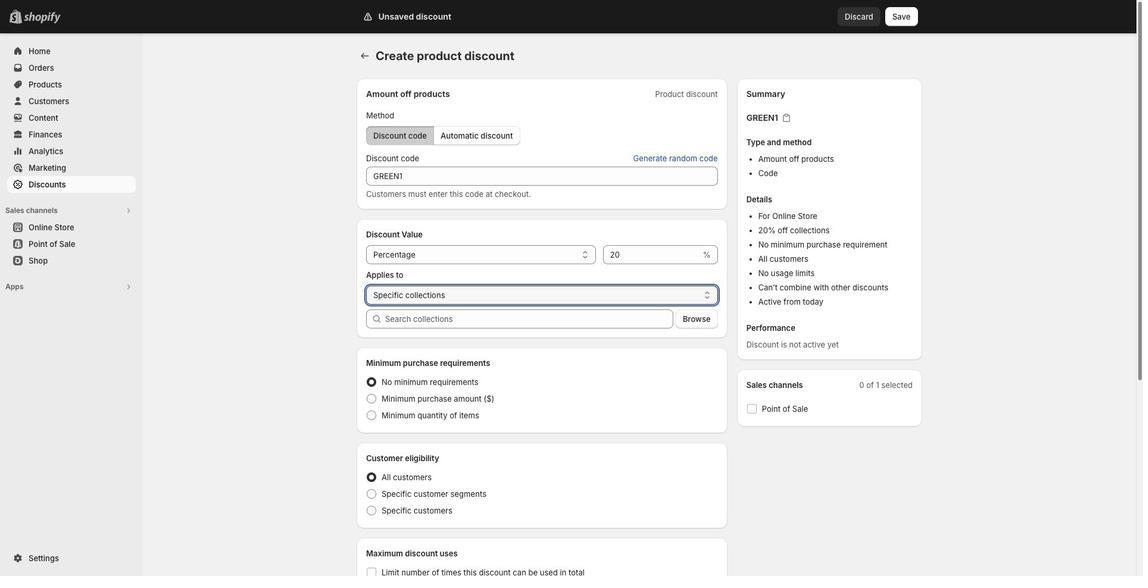Task type: vqa. For each thing, say whether or not it's contained in the screenshot.
search collections text field
yes



Task type: locate. For each thing, give the bounding box(es) containing it.
shopify image
[[24, 12, 61, 24]]

None text field
[[366, 167, 718, 186], [603, 245, 701, 264], [366, 167, 718, 186], [603, 245, 701, 264]]

Search collections text field
[[385, 310, 674, 329]]



